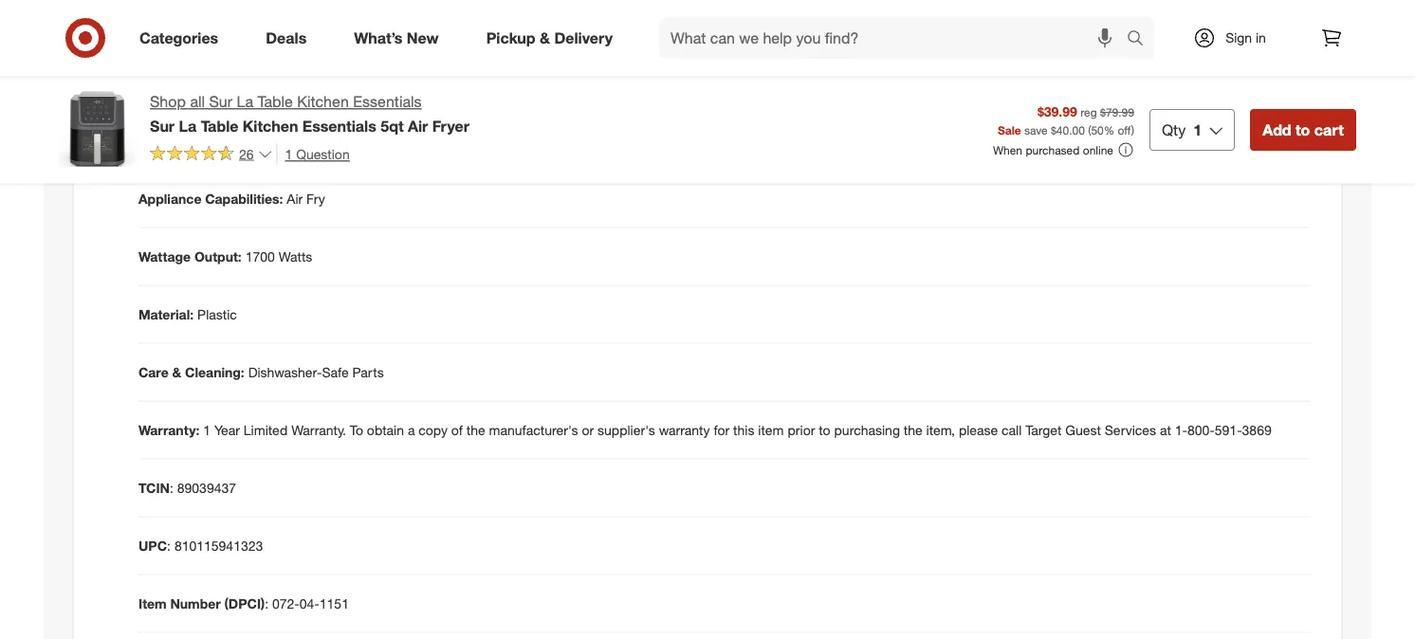 Task type: describe. For each thing, give the bounding box(es) containing it.
$
[[1051, 123, 1057, 137]]

2 vertical spatial :
[[265, 595, 269, 612]]

copy
[[419, 422, 448, 438]]

sale
[[998, 123, 1021, 137]]

(volume):
[[198, 75, 256, 91]]

at
[[1160, 422, 1172, 438]]

1-
[[1175, 422, 1188, 438]]

digital
[[611, 17, 648, 33]]

wattage output: 1700 watts
[[139, 248, 312, 265]]

to
[[350, 422, 363, 438]]

deals link
[[250, 17, 330, 59]]

of
[[451, 422, 463, 438]]

appliance capabilities: air fry
[[139, 190, 325, 207]]

number
[[170, 595, 221, 612]]

0 horizontal spatial air
[[287, 190, 303, 207]]

when
[[993, 143, 1023, 157]]

5qt
[[381, 117, 404, 135]]

capacity
[[139, 75, 195, 91]]

add to cart
[[1263, 120, 1344, 139]]

26
[[239, 145, 254, 162]]

810115941323
[[174, 538, 263, 554]]

upc : 810115941323
[[139, 538, 263, 554]]

warranty:
[[139, 422, 200, 438]]

limited
[[244, 422, 288, 438]]

coating,
[[385, 17, 435, 33]]

nonstick
[[329, 17, 382, 33]]

add
[[1263, 120, 1292, 139]]

instruction
[[270, 133, 333, 149]]

includes: fry basket, instruction manual, recipes
[[139, 133, 435, 149]]

prior
[[788, 422, 815, 438]]

material:
[[139, 306, 194, 323]]

$39.99 reg $79.99 sale save $ 40.00 ( 50 % off )
[[998, 103, 1135, 137]]

capacity (volume): 5 quart
[[139, 75, 305, 91]]

or
[[582, 422, 594, 438]]

online
[[1083, 143, 1114, 157]]

categories
[[139, 29, 218, 47]]

1151
[[320, 595, 349, 612]]

What can we help you find? suggestions appear below search field
[[659, 17, 1132, 59]]

features:
[[139, 17, 197, 33]]

fryer
[[432, 117, 470, 135]]

see-
[[439, 17, 466, 33]]

89039437
[[177, 480, 236, 496]]

year
[[214, 422, 240, 438]]

qty
[[1162, 120, 1186, 139]]

1 vertical spatial essentials
[[302, 117, 376, 135]]

save
[[1025, 123, 1048, 137]]

in
[[1256, 29, 1266, 46]]

pickup
[[486, 29, 536, 47]]

0 horizontal spatial fry
[[199, 133, 218, 149]]

1 question
[[285, 145, 350, 162]]

manufacturer's
[[489, 422, 578, 438]]

40.00
[[1057, 123, 1085, 137]]

item,
[[927, 422, 955, 438]]

800-
[[1188, 422, 1215, 438]]

purchasing
[[834, 422, 900, 438]]

1 horizontal spatial 1
[[285, 145, 293, 162]]

0 vertical spatial sur
[[209, 93, 233, 111]]

what's
[[354, 29, 403, 47]]

1 horizontal spatial table
[[258, 93, 293, 111]]

cart
[[1315, 120, 1344, 139]]

what's new link
[[338, 17, 463, 59]]

for
[[714, 422, 730, 438]]

1 horizontal spatial la
[[237, 93, 253, 111]]

care & cleaning: dishwasher-safe parts
[[139, 364, 384, 381]]

(dpci)
[[224, 595, 265, 612]]

shop all sur la table kitchen essentials sur la table kitchen essentials 5qt air fryer
[[150, 93, 470, 135]]

2 the from the left
[[904, 422, 923, 438]]

sign in
[[1226, 29, 1266, 46]]

window,
[[519, 17, 568, 33]]

: for tcin
[[170, 480, 174, 496]]

item
[[758, 422, 784, 438]]

plastic
[[197, 306, 237, 323]]



Task type: locate. For each thing, give the bounding box(es) containing it.
target
[[1026, 422, 1062, 438]]

0 horizontal spatial the
[[467, 422, 485, 438]]

capabilities:
[[205, 190, 283, 207]]

1 left year
[[203, 422, 211, 438]]

table
[[258, 93, 293, 111], [201, 117, 238, 135]]

1 vertical spatial to
[[819, 422, 831, 438]]

&
[[540, 29, 550, 47], [172, 364, 181, 381]]

1 vertical spatial la
[[179, 117, 197, 135]]

manual,
[[336, 133, 383, 149]]

1 vertical spatial kitchen
[[243, 117, 298, 135]]

sur down shop
[[150, 117, 175, 135]]

qty 1
[[1162, 120, 1202, 139]]

off
[[1118, 123, 1132, 137]]

essentials up the "question"
[[302, 117, 376, 135]]

)
[[1132, 123, 1135, 137]]

supplier's
[[598, 422, 655, 438]]

watts
[[279, 248, 312, 265]]

when purchased online
[[993, 143, 1114, 157]]

recipes
[[386, 133, 435, 149]]

warranty.
[[291, 422, 346, 438]]

this
[[733, 422, 755, 438]]

display
[[726, 17, 769, 33]]

1 horizontal spatial the
[[904, 422, 923, 438]]

0 horizontal spatial to
[[819, 422, 831, 438]]

sign
[[1226, 29, 1252, 46]]

to right prior
[[819, 422, 831, 438]]

essentials
[[353, 93, 422, 111], [302, 117, 376, 135]]

sur down capacity (volume): 5 quart
[[209, 93, 233, 111]]

care
[[139, 364, 169, 381]]

3869
[[1242, 422, 1272, 438]]

072-
[[272, 595, 300, 612]]

1 horizontal spatial sur
[[209, 93, 233, 111]]

: left 89039437
[[170, 480, 174, 496]]

includes:
[[139, 133, 196, 149]]

warranty: 1 year limited warranty. to obtain a copy of the manufacturer's or supplier's warranty for this item prior to purchasing the item, please call target guest services at 1-800-591-3869
[[139, 422, 1272, 438]]

search button
[[1119, 17, 1164, 63]]

la down (volume):
[[237, 93, 253, 111]]

0 vertical spatial fry
[[199, 133, 218, 149]]

& right pickup
[[540, 29, 550, 47]]

0 horizontal spatial table
[[201, 117, 238, 135]]

call
[[1002, 422, 1022, 438]]

guest
[[1066, 422, 1101, 438]]

purchased
[[1026, 143, 1080, 157]]

la
[[237, 93, 253, 111], [179, 117, 197, 135]]

& for care
[[172, 364, 181, 381]]

0 vertical spatial 1
[[1194, 120, 1202, 139]]

deals
[[266, 29, 307, 47]]

wattage
[[139, 248, 191, 265]]

item number (dpci) : 072-04-1151
[[139, 595, 349, 612]]

all
[[190, 93, 205, 111]]

features: temperature control, nonstick coating, see-through window, timer, digital control and display
[[139, 17, 769, 33]]

fry down 1 question link
[[307, 190, 325, 207]]

dishwasher-
[[248, 364, 322, 381]]

0 horizontal spatial &
[[172, 364, 181, 381]]

1 right qty
[[1194, 120, 1202, 139]]

1 for qty
[[1194, 120, 1202, 139]]

what's new
[[354, 29, 439, 47]]

to
[[1296, 120, 1311, 139], [819, 422, 831, 438]]

0 horizontal spatial sur
[[150, 117, 175, 135]]

0 vertical spatial table
[[258, 93, 293, 111]]

fry left basket, at the left top of the page
[[199, 133, 218, 149]]

0 vertical spatial kitchen
[[297, 93, 349, 111]]

2 vertical spatial 1
[[203, 422, 211, 438]]

appliance
[[139, 190, 202, 207]]

:
[[170, 480, 174, 496], [167, 538, 171, 554], [265, 595, 269, 612]]

: left 810115941323
[[167, 538, 171, 554]]

image of sur la table kitchen essentials 5qt air fryer image
[[59, 91, 135, 167]]

obtain
[[367, 422, 404, 438]]

table up 26 "link"
[[201, 117, 238, 135]]

1 vertical spatial &
[[172, 364, 181, 381]]

& for pickup
[[540, 29, 550, 47]]

basket,
[[222, 133, 266, 149]]

$39.99
[[1038, 103, 1078, 119]]

parts
[[353, 364, 384, 381]]

0 vertical spatial to
[[1296, 120, 1311, 139]]

new
[[407, 29, 439, 47]]

%
[[1104, 123, 1115, 137]]

services
[[1105, 422, 1157, 438]]

1 vertical spatial fry
[[307, 190, 325, 207]]

1 for warranty:
[[203, 422, 211, 438]]

1 the from the left
[[467, 422, 485, 438]]

1 vertical spatial air
[[287, 190, 303, 207]]

0 horizontal spatial la
[[179, 117, 197, 135]]

0 vertical spatial essentials
[[353, 93, 422, 111]]

kitchen down quart
[[297, 93, 349, 111]]

categories link
[[123, 17, 242, 59]]

1
[[1194, 120, 1202, 139], [285, 145, 293, 162], [203, 422, 211, 438]]

1 horizontal spatial fry
[[307, 190, 325, 207]]

reg
[[1081, 105, 1097, 119]]

(
[[1088, 123, 1091, 137]]

1 vertical spatial sur
[[150, 117, 175, 135]]

: for upc
[[167, 538, 171, 554]]

1 vertical spatial 1
[[285, 145, 293, 162]]

la down 'all'
[[179, 117, 197, 135]]

table down 5
[[258, 93, 293, 111]]

2 horizontal spatial 1
[[1194, 120, 1202, 139]]

to inside button
[[1296, 120, 1311, 139]]

item
[[139, 595, 167, 612]]

04-
[[300, 595, 320, 612]]

the left item, on the right
[[904, 422, 923, 438]]

591-
[[1215, 422, 1242, 438]]

upc
[[139, 538, 167, 554]]

timer,
[[572, 17, 608, 33]]

0 vertical spatial :
[[170, 480, 174, 496]]

cleaning:
[[185, 364, 245, 381]]

control
[[652, 17, 696, 33]]

1 vertical spatial table
[[201, 117, 238, 135]]

0 vertical spatial air
[[408, 117, 428, 135]]

1 question link
[[277, 143, 350, 165]]

1 horizontal spatial to
[[1296, 120, 1311, 139]]

to right add on the right of page
[[1296, 120, 1311, 139]]

5
[[260, 75, 268, 91]]

quart
[[271, 75, 305, 91]]

$79.99
[[1101, 105, 1135, 119]]

kitchen
[[297, 93, 349, 111], [243, 117, 298, 135]]

air down 1 question link
[[287, 190, 303, 207]]

1 horizontal spatial air
[[408, 117, 428, 135]]

essentials up 5qt
[[353, 93, 422, 111]]

shop
[[150, 93, 186, 111]]

1 horizontal spatial &
[[540, 29, 550, 47]]

26 link
[[150, 143, 273, 166]]

: left 072-
[[265, 595, 269, 612]]

1 vertical spatial :
[[167, 538, 171, 554]]

air right 5qt
[[408, 117, 428, 135]]

output:
[[194, 248, 242, 265]]

1 left the "question"
[[285, 145, 293, 162]]

add to cart button
[[1251, 109, 1357, 151]]

0 horizontal spatial 1
[[203, 422, 211, 438]]

0 vertical spatial &
[[540, 29, 550, 47]]

temperature
[[201, 17, 275, 33]]

kitchen up 26
[[243, 117, 298, 135]]

air inside shop all sur la table kitchen essentials sur la table kitchen essentials 5qt air fryer
[[408, 117, 428, 135]]

the right the of
[[467, 422, 485, 438]]

0 vertical spatial la
[[237, 93, 253, 111]]

& right care
[[172, 364, 181, 381]]

pickup & delivery
[[486, 29, 613, 47]]

1700
[[245, 248, 275, 265]]

tcin : 89039437
[[139, 480, 236, 496]]



Task type: vqa. For each thing, say whether or not it's contained in the screenshot.


